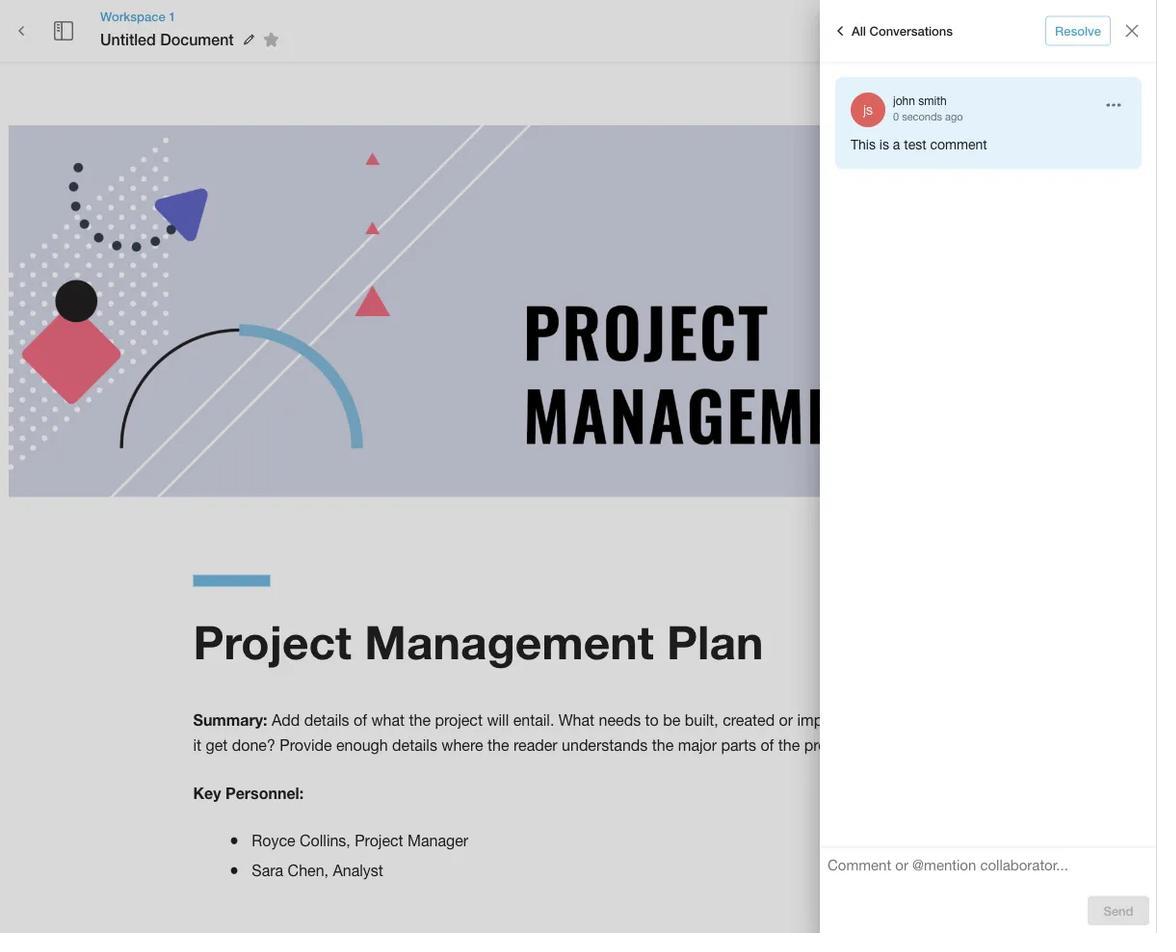 Task type: describe. For each thing, give the bounding box(es) containing it.
resolve
[[1055, 23, 1102, 38]]

key
[[193, 784, 221, 802]]

summary:
[[193, 711, 267, 729]]

or
[[779, 711, 793, 729]]

workspace 1 link
[[100, 8, 286, 25]]

where
[[442, 737, 483, 754]]

this
[[851, 136, 876, 152]]

0 horizontal spatial of
[[354, 711, 367, 729]]

1 will from the left
[[487, 711, 509, 729]]

resolve button
[[1046, 16, 1111, 46]]

created
[[723, 711, 775, 729]]

project
[[435, 711, 483, 729]]

js button
[[818, 13, 855, 49]]

smith
[[919, 93, 947, 107]]

Comment or @mention collaborator... text field
[[828, 855, 1150, 880]]

done?
[[232, 737, 276, 754]]

reader
[[514, 737, 558, 754]]

implemented.
[[798, 711, 892, 729]]

1 horizontal spatial project
[[355, 831, 403, 849]]

test
[[904, 136, 927, 152]]

understands
[[562, 737, 648, 754]]

chen,
[[288, 862, 329, 880]]

plan
[[667, 614, 764, 669]]

sara chen, analyst
[[252, 862, 384, 880]]

all
[[852, 23, 866, 38]]

provide
[[280, 737, 332, 754]]

1 horizontal spatial js
[[864, 102, 873, 118]]

manager
[[408, 831, 469, 849]]

js inside button
[[832, 24, 841, 38]]

comment
[[931, 136, 988, 152]]

the right where
[[488, 737, 509, 754]]

document
[[160, 30, 234, 49]]

john
[[893, 93, 916, 107]]

parts
[[721, 737, 757, 754]]

add
[[272, 711, 300, 729]]

major
[[678, 737, 717, 754]]

royce
[[252, 831, 296, 849]]

needs
[[599, 711, 641, 729]]

collins,
[[300, 831, 351, 849]]

get
[[206, 737, 228, 754]]

more button
[[1073, 16, 1134, 46]]

favorite image
[[260, 28, 283, 51]]

1
[[169, 9, 176, 24]]

untitled document
[[100, 30, 234, 49]]



Task type: vqa. For each thing, say whether or not it's contained in the screenshot.
the be
yes



Task type: locate. For each thing, give the bounding box(es) containing it.
project up add
[[193, 614, 352, 669]]

untitled
[[100, 30, 156, 49]]

0 horizontal spatial project
[[193, 614, 352, 669]]

royce collins, project manager
[[252, 831, 469, 849]]

john smith 0 seconds ago
[[893, 93, 963, 122]]

will
[[487, 711, 509, 729], [932, 711, 954, 729]]

all conversations button
[[824, 15, 958, 46]]

project up analyst
[[355, 831, 403, 849]]

0 vertical spatial of
[[354, 711, 367, 729]]

0 vertical spatial project
[[193, 614, 352, 669]]

what
[[371, 711, 405, 729]]

to
[[645, 711, 659, 729]]

it
[[193, 737, 202, 754]]

workspace 1
[[100, 9, 176, 24]]

1 horizontal spatial details
[[392, 737, 437, 754]]

add details of what the project will entail. what needs to be built, created or implemented. how will it get done? provide enough details where the reader understands the major parts of the project.
[[193, 711, 958, 754]]

is
[[880, 136, 890, 152]]

sara
[[252, 862, 284, 880]]

a
[[893, 136, 901, 152]]

js left 0
[[864, 102, 873, 118]]

1 vertical spatial of
[[761, 737, 774, 754]]

project management plan
[[193, 614, 764, 669]]

js
[[832, 24, 841, 38], [864, 102, 873, 118]]

the down or on the right of the page
[[779, 737, 800, 754]]

js left the all
[[832, 24, 841, 38]]

1 vertical spatial js
[[864, 102, 873, 118]]

entail.
[[513, 711, 555, 729]]

details
[[304, 711, 349, 729], [392, 737, 437, 754]]

project
[[193, 614, 352, 669], [355, 831, 403, 849]]

details down what
[[392, 737, 437, 754]]

seconds
[[902, 110, 943, 122]]

of right 'parts'
[[761, 737, 774, 754]]

conversations
[[870, 23, 953, 38]]

details up 'provide'
[[304, 711, 349, 729]]

1 horizontal spatial will
[[932, 711, 954, 729]]

the
[[409, 711, 431, 729], [488, 737, 509, 754], [652, 737, 674, 754], [779, 737, 800, 754]]

of up enough
[[354, 711, 367, 729]]

the down 'be'
[[652, 737, 674, 754]]

1 horizontal spatial of
[[761, 737, 774, 754]]

more
[[1089, 23, 1118, 38]]

1 vertical spatial project
[[355, 831, 403, 849]]

personnel:
[[226, 784, 304, 802]]

2 will from the left
[[932, 711, 954, 729]]

be
[[663, 711, 681, 729]]

0 vertical spatial details
[[304, 711, 349, 729]]

built,
[[685, 711, 719, 729]]

0 horizontal spatial details
[[304, 711, 349, 729]]

of
[[354, 711, 367, 729], [761, 737, 774, 754]]

enough
[[336, 737, 388, 754]]

the right what
[[409, 711, 431, 729]]

0 horizontal spatial js
[[832, 24, 841, 38]]

will right how
[[932, 711, 954, 729]]

what
[[559, 711, 595, 729]]

1 vertical spatial details
[[392, 737, 437, 754]]

0
[[893, 110, 899, 122]]

0 horizontal spatial will
[[487, 711, 509, 729]]

key personnel:
[[193, 784, 304, 802]]

workspace
[[100, 9, 165, 24]]

management
[[365, 614, 654, 669]]

analyst
[[333, 862, 384, 880]]

0 vertical spatial js
[[832, 24, 841, 38]]

how
[[896, 711, 928, 729]]

will left entail.
[[487, 711, 509, 729]]

this is a test comment
[[851, 136, 988, 152]]

all conversations
[[852, 23, 953, 38]]

project.
[[805, 737, 857, 754]]

ago
[[946, 110, 963, 122]]



